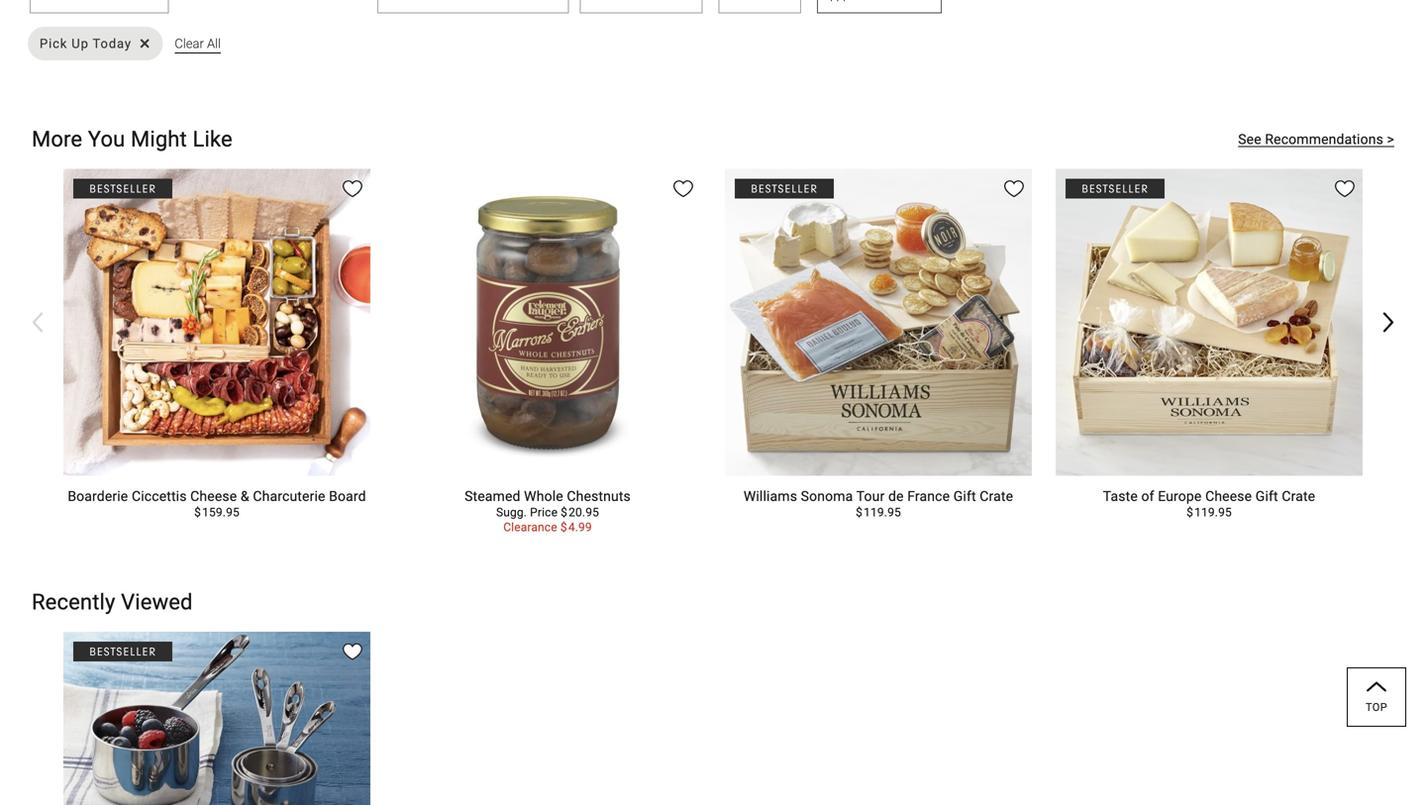 Task type: vqa. For each thing, say whether or not it's contained in the screenshot.


Task type: describe. For each thing, give the bounding box(es) containing it.
gift inside taste of europe cheese gift crate $ 119.95
[[1256, 488, 1278, 505]]

clear all
[[175, 36, 221, 51]]

sonoma for tour
[[801, 488, 853, 505]]

steamed whole chestnuts sugg. price $ 20.95 clearance $ 4.99
[[465, 488, 631, 534]]

24.95
[[38, 37, 72, 52]]

today
[[93, 36, 132, 51]]

board
[[329, 488, 366, 505]]

159.95
[[202, 506, 240, 519]]

williams sonoma signature tin, mixed nuts snack mix link
[[30, 16, 365, 33]]

more you might like
[[32, 126, 233, 152]]

charcuterie
[[253, 488, 325, 505]]

france
[[907, 488, 950, 505]]

chevron right image
[[1379, 310, 1398, 334]]

price
[[530, 506, 558, 519]]

ciccettis
[[132, 488, 187, 505]]

tin,
[[202, 16, 224, 33]]

pick up today
[[40, 36, 132, 51]]

all
[[207, 36, 221, 51]]

crate inside williams sonoma tour de france gift crate $ 119.95
[[980, 488, 1013, 505]]

$ left '20.95'
[[561, 506, 568, 519]]

cheese inside taste of europe cheese gift crate $ 119.95
[[1205, 488, 1252, 505]]

of
[[1141, 488, 1154, 505]]

europe
[[1158, 488, 1202, 505]]

recently
[[32, 589, 115, 615]]

all-clad stainless-steel measuring cups & spoons image
[[63, 632, 370, 805]]

whole
[[524, 488, 563, 505]]

see
[[1238, 131, 1262, 147]]

williams sonoma tour de france gift crate $ 119.95
[[744, 488, 1013, 519]]

taste
[[1103, 488, 1138, 505]]

119.95 inside taste of europe cheese gift crate $ 119.95
[[1195, 506, 1232, 519]]

$ left the 4.99
[[560, 520, 567, 534]]

$ inside williams sonoma signature tin, mixed nuts snack mix $ 24.95
[[30, 37, 37, 52]]

signature
[[141, 16, 199, 33]]

williams for tour
[[744, 488, 797, 505]]

boarderie
[[68, 488, 128, 505]]

clear all button
[[175, 35, 221, 53]]

steamed whole chestnuts image
[[394, 169, 701, 476]]

viewed
[[121, 589, 193, 615]]

$ inside taste of europe cheese gift crate $ 119.95
[[1187, 506, 1193, 519]]

nuts
[[269, 16, 298, 33]]

might
[[131, 126, 187, 152]]

2 exclusive element from the left
[[495, 0, 551, 12]]

pick
[[40, 36, 68, 51]]

&
[[241, 488, 249, 505]]

0 horizontal spatial add to favorites image
[[343, 642, 362, 662]]

sugg.
[[496, 506, 527, 519]]

119.95 inside williams sonoma tour de france gift crate $ 119.95
[[864, 506, 901, 519]]



Task type: locate. For each thing, give the bounding box(es) containing it.
0 horizontal spatial exclusive element
[[30, 0, 86, 12]]

boarderie ciccettis cheese & charcuterie board $ 159.95
[[68, 488, 366, 519]]

119.95 down tour
[[864, 506, 901, 519]]

steamed
[[465, 488, 521, 505]]

gift right france in the bottom right of the page
[[954, 488, 976, 505]]

taste of europe cheese gift crate $ 119.95
[[1103, 488, 1315, 519]]

crate inside taste of europe cheese gift crate $ 119.95
[[1282, 488, 1315, 505]]

sonoma inside williams sonoma tour de france gift crate $ 119.95
[[801, 488, 853, 505]]

recommendations
[[1265, 131, 1384, 147]]

mixed
[[228, 16, 265, 33]]

$ down europe at the right bottom
[[1187, 506, 1193, 519]]

1 horizontal spatial add to favorites image
[[673, 179, 693, 198]]

clear
[[175, 36, 204, 51]]

clearance
[[503, 520, 557, 534]]

taste of europe cheese gift crate image
[[1056, 169, 1363, 476]]

cheese
[[190, 488, 237, 505], [1205, 488, 1252, 505]]

williams
[[30, 16, 82, 33], [744, 488, 797, 505]]

2 horizontal spatial add to favorites image
[[1335, 179, 1355, 198]]

1 horizontal spatial add to favorites image
[[1004, 179, 1024, 198]]

0 horizontal spatial add to favorites image
[[343, 179, 362, 198]]

1 horizontal spatial cheese
[[1205, 488, 1252, 505]]

williams for signature
[[30, 16, 82, 33]]

add to favorites image for boarderie ciccettis cheese & charcuterie board
[[343, 179, 362, 198]]

gift right europe at the right bottom
[[1256, 488, 1278, 505]]

de
[[888, 488, 904, 505]]

williams sonoma tour de france gift crate image
[[725, 169, 1032, 476]]

119.95
[[864, 506, 901, 519], [1195, 506, 1232, 519]]

1 horizontal spatial crate
[[1282, 488, 1315, 505]]

cheese right europe at the right bottom
[[1205, 488, 1252, 505]]

add to favorites image
[[343, 179, 362, 198], [1004, 179, 1024, 198]]

recently viewed
[[32, 589, 193, 615]]

2 cheese from the left
[[1205, 488, 1252, 505]]

0 horizontal spatial crate
[[980, 488, 1013, 505]]

119.95 down europe at the right bottom
[[1195, 506, 1232, 519]]

2 add to favorites image from the left
[[1004, 179, 1024, 198]]

0 horizontal spatial 119.95
[[864, 506, 901, 519]]

1 crate from the left
[[980, 488, 1013, 505]]

you
[[88, 126, 125, 152]]

$ inside williams sonoma tour de france gift crate $ 119.95
[[856, 506, 863, 519]]

$ left 159.95
[[194, 506, 201, 519]]

2 119.95 from the left
[[1195, 506, 1232, 519]]

snack
[[301, 16, 339, 33]]

more
[[32, 126, 82, 152]]

0 horizontal spatial sonoma
[[86, 16, 137, 33]]

gift
[[954, 488, 976, 505], [1256, 488, 1278, 505]]

pick up today button
[[28, 27, 163, 60]]

$ inside the boarderie ciccettis cheese & charcuterie board $ 159.95
[[194, 506, 201, 519]]

0 horizontal spatial cheese
[[190, 488, 237, 505]]

1 gift from the left
[[954, 488, 976, 505]]

chestnuts
[[567, 488, 631, 505]]

0 vertical spatial williams
[[30, 16, 82, 33]]

1 horizontal spatial 119.95
[[1195, 506, 1232, 519]]

>
[[1387, 131, 1395, 147]]

0 vertical spatial sonoma
[[86, 16, 137, 33]]

sonoma up today
[[86, 16, 137, 33]]

sonoma inside williams sonoma signature tin, mixed nuts snack mix $ 24.95
[[86, 16, 137, 33]]

williams inside williams sonoma tour de france gift crate $ 119.95
[[744, 488, 797, 505]]

chevron left image
[[28, 310, 48, 334]]

1 horizontal spatial exclusive element
[[495, 0, 551, 12]]

$ down tour
[[856, 506, 863, 519]]

like
[[193, 126, 233, 152]]

add to favorites image
[[673, 179, 693, 198], [1335, 179, 1355, 198], [343, 642, 362, 662]]

4.99
[[568, 520, 592, 534]]

20.95
[[569, 506, 599, 519]]

$
[[30, 37, 37, 52], [194, 506, 201, 519], [561, 506, 568, 519], [856, 506, 863, 519], [1187, 506, 1193, 519], [560, 520, 567, 534]]

see recommendations > link
[[1238, 131, 1395, 148]]

$ left pick
[[30, 37, 37, 52]]

1 horizontal spatial gift
[[1256, 488, 1278, 505]]

tour
[[856, 488, 885, 505]]

2 gift from the left
[[1256, 488, 1278, 505]]

see recommendations >
[[1238, 131, 1395, 147]]

williams inside williams sonoma signature tin, mixed nuts snack mix $ 24.95
[[30, 16, 82, 33]]

0 horizontal spatial williams
[[30, 16, 82, 33]]

2 crate from the left
[[1282, 488, 1315, 505]]

add to favorites image for taste of europe cheese gift crate
[[1335, 179, 1355, 198]]

sonoma for signature
[[86, 16, 137, 33]]

gift inside williams sonoma tour de france gift crate $ 119.95
[[954, 488, 976, 505]]

1 cheese from the left
[[190, 488, 237, 505]]

1 vertical spatial sonoma
[[801, 488, 853, 505]]

crate
[[980, 488, 1013, 505], [1282, 488, 1315, 505]]

up
[[72, 36, 89, 51]]

1 horizontal spatial williams
[[744, 488, 797, 505]]

sonoma left tour
[[801, 488, 853, 505]]

1 exclusive element from the left
[[30, 0, 86, 12]]

1 vertical spatial williams
[[744, 488, 797, 505]]

cheese up 159.95
[[190, 488, 237, 505]]

0 horizontal spatial gift
[[954, 488, 976, 505]]

cheese inside the boarderie ciccettis cheese & charcuterie board $ 159.95
[[190, 488, 237, 505]]

1 add to favorites image from the left
[[343, 179, 362, 198]]

williams sonoma signature tin, mixed nuts snack mix $ 24.95
[[30, 16, 365, 52]]

mix
[[342, 16, 365, 33]]

exclusive element
[[30, 0, 86, 12], [495, 0, 551, 12]]

sonoma
[[86, 16, 137, 33], [801, 488, 853, 505]]

add to favorites image for williams sonoma tour de france gift crate
[[1004, 179, 1024, 198]]

1 horizontal spatial sonoma
[[801, 488, 853, 505]]

add to favorites image for steamed whole chestnuts
[[673, 179, 693, 198]]

1 119.95 from the left
[[864, 506, 901, 519]]

boarderie ciccettis cheese & charcuterie board image
[[63, 169, 370, 476]]



